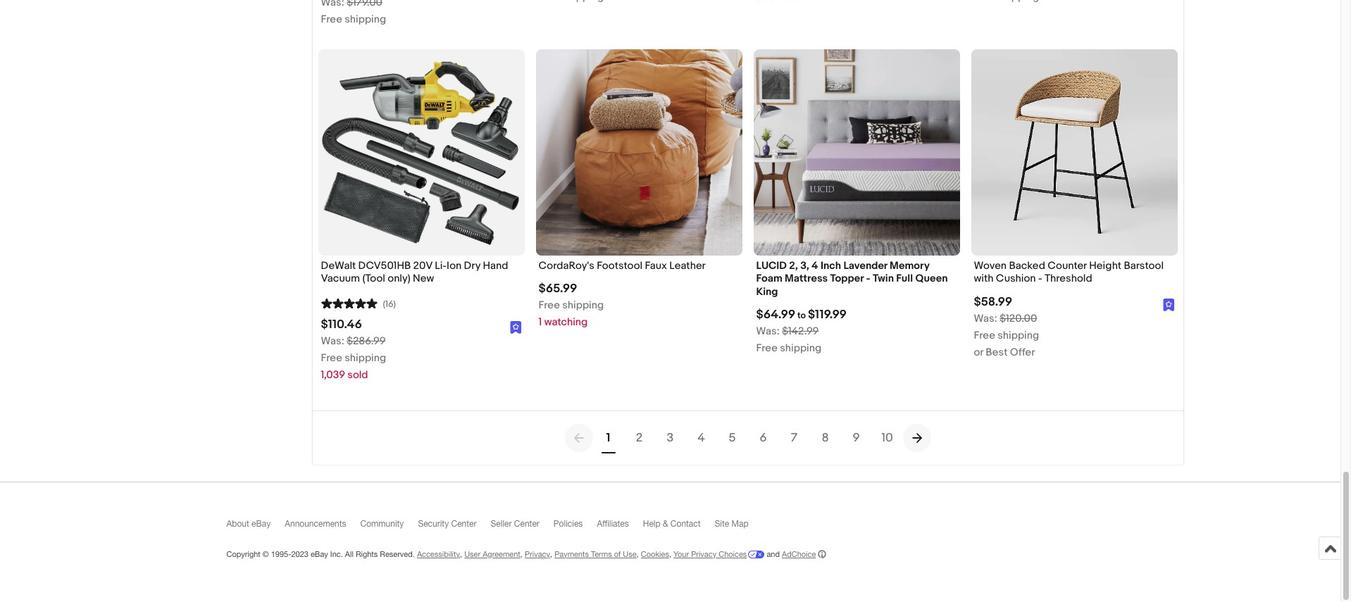Task type: locate. For each thing, give the bounding box(es) containing it.
payments terms of use link
[[555, 550, 637, 559]]

was: for $58.99
[[974, 312, 998, 325]]

backed
[[1009, 260, 1046, 273]]

- left twin
[[866, 272, 871, 286]]

, left your
[[669, 550, 672, 559]]

shipping
[[345, 13, 386, 26], [563, 299, 604, 312], [998, 329, 1040, 342], [780, 342, 822, 355], [345, 351, 386, 365]]

2 , from the left
[[521, 550, 523, 559]]

, left cookies link
[[637, 550, 639, 559]]

twin
[[873, 272, 894, 286]]

vacuum
[[321, 272, 360, 286]]

footstool
[[597, 260, 643, 273]]

cordaroy's footstool faux leather image
[[536, 50, 742, 256]]

$119.99
[[808, 308, 847, 322]]

1 right [object undefined] image at the bottom left of the page
[[539, 316, 542, 329]]

help
[[643, 519, 661, 529]]

8 link
[[810, 423, 841, 454]]

cordaroy's
[[539, 260, 595, 273]]

$120.00
[[1000, 312, 1038, 325]]

0 vertical spatial ebay
[[252, 519, 271, 529]]

navigation containing 1
[[565, 423, 931, 454]]

shipping inside was: $120.00 free shipping or best offer
[[998, 329, 1040, 342]]

announcements link
[[285, 519, 360, 535]]

lucid 2, 3, 4 inch lavender memory foam mattress topper - twin full queen king
[[756, 260, 948, 299]]

(16) link
[[321, 296, 396, 310]]

[object undefined] image
[[510, 321, 522, 334]]

[object undefined] image
[[1163, 298, 1175, 311], [1163, 299, 1175, 311], [510, 320, 522, 334]]

0 horizontal spatial -
[[866, 272, 871, 286]]

2 horizontal spatial was:
[[974, 312, 998, 325]]

2 center from the left
[[514, 519, 540, 529]]

copyright © 1995-2023 ebay inc. all rights reserved. accessibility , user agreement , privacy , payments terms of use , cookies , your privacy choices
[[227, 550, 747, 559]]

center right seller
[[514, 519, 540, 529]]

1 horizontal spatial privacy
[[691, 550, 717, 559]]

leather
[[670, 260, 706, 273]]

and
[[767, 550, 780, 559]]

user agreement link
[[465, 550, 521, 559]]

1 center from the left
[[451, 519, 477, 529]]

1995-
[[271, 550, 291, 559]]

1 vertical spatial 4
[[698, 431, 705, 445]]

center for security center
[[451, 519, 477, 529]]

0 horizontal spatial privacy
[[525, 550, 550, 559]]

dry
[[464, 260, 481, 273]]

foam
[[756, 272, 783, 286]]

0 horizontal spatial was:
[[321, 334, 344, 348]]

free inside was: $120.00 free shipping or best offer
[[974, 329, 996, 342]]

5 link
[[717, 423, 748, 454]]

affiliates
[[597, 519, 629, 529]]

0 horizontal spatial center
[[451, 519, 477, 529]]

affiliates link
[[597, 519, 643, 535]]

5 , from the left
[[669, 550, 672, 559]]

center
[[451, 519, 477, 529], [514, 519, 540, 529]]

about
[[227, 519, 249, 529]]

seller
[[491, 519, 512, 529]]

- right 'cushion'
[[1039, 272, 1043, 286]]

shipping inside "was: $286.99 free shipping 1,039 sold"
[[345, 351, 386, 365]]

seller center
[[491, 519, 540, 529]]

3 link
[[655, 423, 686, 454]]

4 left 5
[[698, 431, 705, 445]]

1
[[539, 316, 542, 329], [606, 431, 611, 445]]

7
[[791, 431, 798, 445]]

ebay right about
[[252, 519, 271, 529]]

, left the user
[[460, 550, 462, 559]]

navigation
[[565, 423, 931, 454]]

memory
[[890, 260, 930, 273]]

2023
[[291, 550, 309, 559]]

center right security
[[451, 519, 477, 529]]

2 - from the left
[[1039, 272, 1043, 286]]

ebay
[[252, 519, 271, 529], [311, 550, 328, 559]]

free inside "was: $286.99 free shipping 1,039 sold"
[[321, 351, 342, 365]]

8
[[822, 431, 829, 445]]

main content
[[146, 0, 1196, 465]]

-
[[866, 272, 871, 286], [1039, 272, 1043, 286]]

2,
[[789, 260, 798, 273]]

1 - from the left
[[866, 272, 871, 286]]

4 right 3,
[[812, 260, 819, 273]]

1 horizontal spatial 1
[[606, 431, 611, 445]]

of
[[614, 550, 621, 559]]

3 , from the left
[[550, 550, 553, 559]]

1 vertical spatial 1
[[606, 431, 611, 445]]

- inside the woven backed counter height barstool with cushion - threshold
[[1039, 272, 1043, 286]]

0 vertical spatial 4
[[812, 260, 819, 273]]

5
[[729, 431, 736, 445]]

6
[[760, 431, 767, 445]]

privacy right your
[[691, 550, 717, 559]]

5 out of 5 stars image
[[321, 296, 377, 310]]

was: down $58.99
[[974, 312, 998, 325]]

, left "privacy" link on the left bottom of the page
[[521, 550, 523, 559]]

help & contact link
[[643, 519, 715, 535]]

free inside $65.99 free shipping 1 watching
[[539, 299, 560, 312]]

was: inside "was: $286.99 free shipping 1,039 sold"
[[321, 334, 344, 348]]

cookies link
[[641, 550, 669, 559]]

king
[[756, 285, 778, 299]]

1,039
[[321, 368, 345, 382]]

0 vertical spatial 1
[[539, 316, 542, 329]]

privacy link
[[525, 550, 550, 559]]

0 horizontal spatial 1
[[539, 316, 542, 329]]

queen
[[916, 272, 948, 286]]

seller center link
[[491, 519, 554, 535]]

$110.46
[[321, 318, 362, 332]]

1 vertical spatial ebay
[[311, 550, 328, 559]]

community link
[[360, 519, 418, 535]]

privacy down 'seller center' link
[[525, 550, 550, 559]]

was: inside was: $120.00 free shipping or best offer
[[974, 312, 998, 325]]

0 horizontal spatial ebay
[[252, 519, 271, 529]]

1 left '2' 'link'
[[606, 431, 611, 445]]

free inside $64.99 to $119.99 was: $142.99 free shipping
[[756, 342, 778, 355]]

map
[[732, 519, 749, 529]]

with
[[974, 272, 994, 286]]

2 privacy from the left
[[691, 550, 717, 559]]

cordaroy's footstool faux leather link
[[539, 260, 740, 277]]

, left payments
[[550, 550, 553, 559]]

center for seller center
[[514, 519, 540, 529]]

agreement
[[483, 550, 521, 559]]

privacy
[[525, 550, 550, 559], [691, 550, 717, 559]]

site map
[[715, 519, 749, 529]]

lucid 2, 3, 4 inch lavender memory foam mattress topper - twin full queen king image
[[754, 50, 960, 256]]

1 horizontal spatial was:
[[756, 325, 780, 338]]

barstool
[[1124, 260, 1164, 273]]

woven backed counter height barstool with cushion - threshold image
[[971, 50, 1178, 256]]

dewalt dcv501hb 20v li-ion dry hand vacuum (tool only) new image
[[318, 50, 525, 256]]

2 link
[[624, 423, 655, 454]]

was: down $64.99 at the right
[[756, 325, 780, 338]]

about ebay link
[[227, 519, 285, 535]]

was: down $110.46
[[321, 334, 344, 348]]

1 horizontal spatial 4
[[812, 260, 819, 273]]

dcv501hb
[[358, 260, 411, 273]]

- inside lucid 2, 3, 4 inch lavender memory foam mattress topper - twin full queen king
[[866, 272, 871, 286]]

ebay left inc. on the bottom of the page
[[311, 550, 328, 559]]

faux
[[645, 260, 667, 273]]

&
[[663, 519, 668, 529]]

1 horizontal spatial -
[[1039, 272, 1043, 286]]

main content containing $65.99
[[146, 0, 1196, 465]]

woven backed counter height barstool with cushion - threshold
[[974, 260, 1164, 286]]

counter
[[1048, 260, 1087, 273]]

1 horizontal spatial center
[[514, 519, 540, 529]]



Task type: describe. For each thing, give the bounding box(es) containing it.
cushion
[[996, 272, 1036, 286]]

your privacy choices link
[[674, 550, 765, 559]]

about ebay
[[227, 519, 271, 529]]

security center
[[418, 519, 477, 529]]

was: $286.99 free shipping 1,039 sold
[[321, 334, 386, 382]]

$65.99 free shipping 1 watching
[[539, 282, 604, 329]]

reserved.
[[380, 550, 415, 559]]

10
[[882, 431, 893, 445]]

sold
[[348, 368, 368, 382]]

li-
[[435, 260, 447, 273]]

1 link
[[593, 423, 624, 454]]

4 link
[[686, 423, 717, 454]]

payments
[[555, 550, 589, 559]]

accessibility
[[417, 550, 460, 559]]

shipping inside $64.99 to $119.99 was: $142.99 free shipping
[[780, 342, 822, 355]]

shipping inside $65.99 free shipping 1 watching
[[563, 299, 604, 312]]

4 inside lucid 2, 3, 4 inch lavender memory foam mattress topper - twin full queen king
[[812, 260, 819, 273]]

$64.99 to $119.99 was: $142.99 free shipping
[[756, 308, 847, 355]]

woven backed counter height barstool with cushion - threshold link
[[974, 260, 1175, 289]]

new
[[413, 272, 434, 286]]

inc.
[[330, 550, 343, 559]]

topper
[[831, 272, 864, 286]]

and adchoice
[[765, 550, 816, 559]]

help & contact
[[643, 519, 701, 529]]

1 privacy from the left
[[525, 550, 550, 559]]

contact
[[671, 519, 701, 529]]

©
[[263, 550, 269, 559]]

1 inside $65.99 free shipping 1 watching
[[539, 316, 542, 329]]

announcements
[[285, 519, 346, 529]]

mattress
[[785, 272, 828, 286]]

$142.99
[[782, 325, 819, 338]]

(16)
[[383, 299, 396, 310]]

only)
[[388, 272, 411, 286]]

security
[[418, 519, 449, 529]]

1 , from the left
[[460, 550, 462, 559]]

9 link
[[841, 423, 872, 454]]

7 link
[[779, 423, 810, 454]]

lucid
[[756, 260, 787, 273]]

lavender
[[844, 260, 888, 273]]

6 link
[[748, 423, 779, 454]]

$58.99
[[974, 295, 1013, 309]]

[object undefined] image for $58.99
[[1163, 298, 1175, 311]]

2
[[636, 431, 643, 445]]

inch
[[821, 260, 841, 273]]

user
[[465, 550, 481, 559]]

dewalt dcv501hb 20v li-ion dry hand vacuum (tool only) new link
[[321, 260, 522, 289]]

adchoice link
[[782, 550, 827, 559]]

was: for $110.46
[[321, 334, 344, 348]]

20v
[[413, 260, 433, 273]]

cookies
[[641, 550, 669, 559]]

[object undefined] image for $110.46
[[510, 320, 522, 334]]

all
[[345, 550, 354, 559]]

policies link
[[554, 519, 597, 535]]

watching
[[545, 316, 588, 329]]

use
[[623, 550, 637, 559]]

free shipping
[[321, 13, 386, 26]]

policies
[[554, 519, 583, 529]]

was: inside $64.99 to $119.99 was: $142.99 free shipping
[[756, 325, 780, 338]]

offer
[[1010, 346, 1036, 359]]

woven
[[974, 260, 1007, 273]]

10 link
[[872, 423, 903, 454]]

$286.99
[[347, 334, 386, 348]]

height
[[1090, 260, 1122, 273]]

4 , from the left
[[637, 550, 639, 559]]

$65.99
[[539, 282, 577, 296]]

9
[[853, 431, 860, 445]]

1 horizontal spatial ebay
[[311, 550, 328, 559]]

dewalt
[[321, 260, 356, 273]]

was: $120.00 free shipping or best offer
[[974, 312, 1040, 359]]

to
[[798, 310, 806, 321]]

your
[[674, 550, 689, 559]]

cordaroy's footstool faux leather
[[539, 260, 706, 273]]

lucid 2, 3, 4 inch lavender memory foam mattress topper - twin full queen king link
[[756, 260, 957, 302]]

security center link
[[418, 519, 491, 535]]

site
[[715, 519, 730, 529]]

ion
[[447, 260, 462, 273]]

0 horizontal spatial 4
[[698, 431, 705, 445]]

community
[[360, 519, 404, 529]]

best
[[986, 346, 1008, 359]]

accessibility link
[[417, 550, 460, 559]]

threshold
[[1045, 272, 1093, 286]]

site map link
[[715, 519, 763, 535]]



Task type: vqa. For each thing, say whether or not it's contained in the screenshot.
'1,039' on the left bottom of the page
yes



